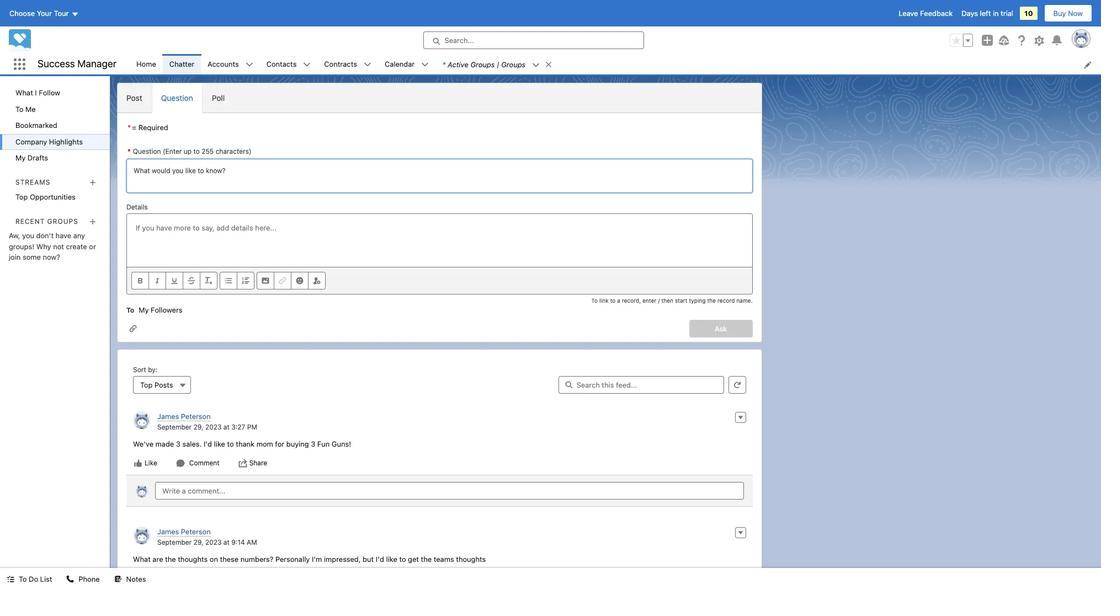 Task type: describe. For each thing, give the bounding box(es) containing it.
buy now button
[[1044, 4, 1093, 22]]

peterson for james peterson september 29, 2023 at 9:14 am
[[181, 528, 211, 537]]

contacts list item
[[260, 54, 318, 75]]

why
[[36, 242, 51, 251]]

search... button
[[423, 31, 644, 49]]

0 horizontal spatial my
[[15, 154, 26, 162]]

followers
[[151, 306, 182, 314]]

thank
[[236, 440, 255, 449]]

phone button
[[60, 569, 106, 591]]

to for to me
[[15, 105, 23, 113]]

text default image inside notes button
[[114, 576, 122, 584]]

29, for james peterson september 29, 2023 at 9:14 am
[[194, 539, 204, 547]]

like inside james peterson, september 29, 2023 at 3:27 pm element
[[214, 440, 225, 449]]

choose
[[9, 9, 35, 18]]

2023 for james peterson september 29, 2023 at 3:27 pm
[[205, 423, 222, 432]]

aw, you don't have any groups!
[[9, 231, 85, 251]]

text default image inside the to do list 'button'
[[7, 576, 14, 584]]

don't
[[36, 231, 54, 240]]

text default image inside list item
[[545, 61, 553, 68]]

top for top opportunities
[[15, 193, 28, 202]]

my drafts
[[15, 154, 48, 162]]

choose your tour button
[[9, 4, 79, 22]]

to me link
[[0, 101, 110, 118]]

september for james peterson september 29, 2023 at 3:27 pm
[[157, 423, 192, 432]]

recent
[[15, 217, 45, 226]]

details
[[126, 203, 148, 211]]

list item containing *
[[436, 54, 558, 75]]

text default image inside contracts list item
[[364, 61, 372, 69]]

recent groups link
[[15, 217, 78, 226]]

get
[[408, 555, 419, 564]]

contracts link
[[318, 54, 364, 75]]

but
[[363, 555, 374, 564]]

streams link
[[15, 178, 51, 187]]

9:14
[[231, 539, 245, 547]]

september for james peterson september 29, 2023 at 9:14 am
[[157, 539, 192, 547]]

james peterson september 29, 2023 at 3:27 pm
[[157, 412, 257, 432]]

made
[[156, 440, 174, 449]]

calendar link
[[378, 54, 421, 75]]

insert content element
[[257, 272, 326, 290]]

like inside james peterson, september 29, 2023 at 9:14 am element
[[386, 555, 397, 564]]

i'm
[[312, 555, 322, 564]]

what i follow
[[15, 88, 60, 97]]

i'd inside james peterson, september 29, 2023 at 9:14 am element
[[376, 555, 384, 564]]

contracts list item
[[318, 54, 378, 75]]

or
[[89, 242, 96, 251]]

to do list button
[[0, 569, 59, 591]]

then
[[662, 297, 674, 304]]

link
[[600, 297, 609, 304]]

home link
[[130, 54, 163, 75]]

success
[[38, 58, 75, 70]]

follow
[[39, 88, 60, 97]]

james for james peterson september 29, 2023 at 9:14 am
[[157, 528, 179, 537]]

to inside james peterson, september 29, 2023 at 9:14 am element
[[399, 555, 406, 564]]

recent groups
[[15, 217, 78, 226]]

enter
[[643, 297, 657, 304]]

do
[[29, 575, 38, 584]]

post
[[126, 93, 142, 103]]

buying
[[286, 440, 309, 449]]

text default image inside calendar list item
[[421, 61, 429, 69]]

choose your tour
[[9, 9, 69, 18]]

company
[[15, 137, 47, 146]]

Search this feed... search field
[[559, 377, 724, 394]]

pm
[[247, 423, 257, 432]]

contacts link
[[260, 54, 303, 75]]

peterson for james peterson september 29, 2023 at 3:27 pm
[[181, 412, 211, 421]]

tab list containing post
[[117, 83, 762, 113]]

mom
[[257, 440, 273, 449]]

what for what i follow
[[15, 88, 33, 97]]

your
[[37, 9, 52, 18]]

these
[[220, 555, 239, 564]]

bookmarked
[[15, 121, 57, 130]]

share
[[249, 459, 267, 468]]

name.
[[737, 297, 753, 304]]

0 vertical spatial question
[[161, 93, 193, 103]]

1 thoughts from the left
[[178, 555, 208, 564]]

text default image inside contacts list item
[[303, 61, 311, 69]]

1 vertical spatial question
[[133, 147, 161, 155]]

text default image inside phone button
[[66, 576, 74, 584]]

to for to my followers
[[126, 306, 134, 314]]

list containing home
[[130, 54, 1102, 75]]

1 horizontal spatial my
[[139, 306, 149, 314]]

post link
[[118, 83, 152, 113]]

to for to do list
[[19, 575, 27, 584]]

james for james peterson september 29, 2023 at 3:27 pm
[[157, 412, 179, 421]]

* question (enter up to 255 characters)
[[128, 147, 252, 155]]

0 horizontal spatial the
[[165, 555, 176, 564]]

characters)
[[216, 147, 252, 155]]

2 horizontal spatial groups
[[501, 60, 526, 69]]

* active groups | groups
[[442, 60, 526, 69]]

search...
[[445, 36, 474, 45]]

a
[[617, 297, 621, 304]]

highlights
[[49, 137, 83, 146]]

closed won by rep image
[[133, 568, 505, 591]]

like
[[145, 459, 157, 468]]

question link
[[152, 83, 203, 113]]

james peterson, september 29, 2023 at 9:14 am element
[[126, 521, 753, 591]]

text default image inside accounts list item
[[246, 61, 253, 69]]

2023 for james peterson september 29, 2023 at 9:14 am
[[205, 539, 222, 547]]

accounts link
[[201, 54, 246, 75]]

what for what are the thoughts on these numbers? personally i'm impressed, but i'd like to get the teams thoughts
[[133, 555, 151, 564]]

james peterson, september 29, 2023 at 3:27 pm element
[[126, 405, 753, 475]]

personally
[[275, 555, 310, 564]]

company highlights link
[[0, 134, 110, 150]]

not
[[53, 242, 64, 251]]

* for * question (enter up to 255 characters)
[[128, 147, 131, 155]]

contracts
[[324, 59, 357, 68]]

i'd inside james peterson, september 29, 2023 at 3:27 pm element
[[204, 440, 212, 449]]

james peterson link for james peterson september 29, 2023 at 9:14 am
[[157, 528, 211, 537]]

list
[[40, 575, 52, 584]]

2 3 from the left
[[311, 440, 315, 449]]

text default image inside comment button
[[176, 459, 185, 468]]

manager
[[77, 58, 117, 70]]

groups!
[[9, 242, 34, 251]]

0 horizontal spatial groups
[[47, 217, 78, 226]]

active
[[448, 60, 469, 69]]

ask
[[715, 325, 727, 334]]



Task type: vqa. For each thing, say whether or not it's contained in the screenshot.
Last related to User
no



Task type: locate. For each thing, give the bounding box(es) containing it.
list
[[130, 54, 1102, 75]]

to left followers
[[126, 306, 134, 314]]

to left link
[[592, 297, 598, 304]]

september up made
[[157, 423, 192, 432]]

1 vertical spatial my
[[139, 306, 149, 314]]

notes button
[[107, 569, 153, 591]]

to for to link to a record, enter / then start typing the record name.
[[592, 297, 598, 304]]

like down september 29, 2023 at 3:27 pm link
[[214, 440, 225, 449]]

text default image left share
[[238, 459, 247, 468]]

0 vertical spatial peterson
[[181, 412, 211, 421]]

to inside to my followers
[[126, 306, 134, 314]]

james peterson link up september 29, 2023 at 3:27 pm link
[[157, 412, 211, 422]]

3
[[176, 440, 181, 449], [311, 440, 315, 449]]

some
[[23, 253, 41, 262]]

top opportunities
[[15, 193, 76, 202]]

1 vertical spatial 2023
[[205, 539, 222, 547]]

james peterson link for james peterson september 29, 2023 at 3:27 pm
[[157, 412, 211, 422]]

at left 3:27
[[224, 423, 230, 432]]

my
[[15, 154, 26, 162], [139, 306, 149, 314]]

text default image left phone
[[66, 576, 74, 584]]

0 horizontal spatial thoughts
[[178, 555, 208, 564]]

2 2023 from the top
[[205, 539, 222, 547]]

company highlights
[[15, 137, 83, 146]]

to left thank
[[227, 440, 234, 449]]

text default image right calendar
[[421, 61, 429, 69]]

0 vertical spatial like
[[214, 440, 225, 449]]

0 vertical spatial top
[[15, 193, 28, 202]]

peterson up september 29, 2023 at 3:27 pm link
[[181, 412, 211, 421]]

29, inside james peterson september 29, 2023 at 3:27 pm
[[194, 423, 204, 432]]

1 29, from the top
[[194, 423, 204, 432]]

me
[[25, 105, 36, 113]]

chatter
[[169, 59, 194, 68]]

|
[[497, 60, 500, 69]]

0 horizontal spatial what
[[15, 88, 33, 97]]

accounts list item
[[201, 54, 260, 75]]

* for * = required
[[128, 123, 131, 132]]

29, left 9:14
[[194, 539, 204, 547]]

contacts
[[267, 59, 297, 68]]

september up are
[[157, 539, 192, 547]]

text default image inside list item
[[532, 61, 540, 69]]

james inside james peterson september 29, 2023 at 9:14 am
[[157, 528, 179, 537]]

*
[[442, 60, 446, 69], [128, 123, 131, 132], [128, 147, 131, 155]]

left
[[980, 9, 991, 18]]

required
[[138, 123, 168, 132]]

i'd right sales.
[[204, 440, 212, 449]]

text default image right contacts
[[303, 61, 311, 69]]

Details text field
[[127, 214, 752, 267]]

toolbar
[[127, 267, 752, 294]]

2023 up 'on'
[[205, 539, 222, 547]]

2 james peterson link from the top
[[157, 528, 211, 537]]

2 horizontal spatial the
[[708, 297, 716, 304]]

james
[[157, 412, 179, 421], [157, 528, 179, 537]]

calendar list item
[[378, 54, 436, 75]]

1 vertical spatial like
[[386, 555, 397, 564]]

0 horizontal spatial like
[[214, 440, 225, 449]]

0 horizontal spatial 3
[[176, 440, 181, 449]]

james up are
[[157, 528, 179, 537]]

text default image down sales.
[[176, 459, 185, 468]]

posts
[[155, 381, 173, 390]]

0 horizontal spatial i'd
[[204, 440, 212, 449]]

Write a comment... text field
[[155, 483, 744, 500]]

like left get
[[386, 555, 397, 564]]

to inside james peterson, september 29, 2023 at 3:27 pm element
[[227, 440, 234, 449]]

* left active
[[442, 60, 446, 69]]

i
[[35, 88, 37, 97]]

guns!
[[332, 440, 351, 449]]

aw,
[[9, 231, 20, 240]]

tab list
[[117, 83, 762, 113]]

notes
[[126, 575, 146, 584]]

1 vertical spatial james
[[157, 528, 179, 537]]

sort by:
[[133, 366, 158, 374]]

2023 left 3:27
[[205, 423, 222, 432]]

what left i
[[15, 88, 33, 97]]

join
[[9, 253, 21, 262]]

what inside 'link'
[[15, 88, 33, 97]]

chatter link
[[163, 54, 201, 75]]

james peterson image down like button
[[135, 485, 149, 498]]

1 vertical spatial *
[[128, 123, 131, 132]]

to
[[194, 147, 200, 155], [610, 297, 616, 304], [227, 440, 234, 449], [399, 555, 406, 564]]

top
[[15, 193, 28, 202], [140, 381, 153, 390]]

1 2023 from the top
[[205, 423, 222, 432]]

thoughts
[[178, 555, 208, 564], [456, 555, 486, 564]]

text default image left like
[[134, 459, 142, 468]]

1 september from the top
[[157, 423, 192, 432]]

1 horizontal spatial thoughts
[[456, 555, 486, 564]]

we've
[[133, 440, 154, 449]]

at inside james peterson september 29, 2023 at 9:14 am
[[224, 539, 230, 547]]

format text element
[[131, 272, 218, 290]]

0 vertical spatial james peterson image
[[135, 485, 149, 498]]

the right typing
[[708, 297, 716, 304]]

0 horizontal spatial top
[[15, 193, 28, 202]]

typing
[[689, 297, 706, 304]]

james peterson link
[[157, 412, 211, 422], [157, 528, 211, 537]]

leave feedback
[[899, 9, 953, 18]]

james inside james peterson september 29, 2023 at 3:27 pm
[[157, 412, 179, 421]]

question down * = required
[[133, 147, 161, 155]]

at left 9:14
[[224, 539, 230, 547]]

text default image left notes
[[114, 576, 122, 584]]

to left the me on the top of page
[[15, 105, 23, 113]]

to left do
[[19, 575, 27, 584]]

text default image right accounts on the top
[[246, 61, 253, 69]]

text default image down search... button
[[545, 61, 553, 68]]

to do list
[[19, 575, 52, 584]]

to
[[15, 105, 23, 113], [592, 297, 598, 304], [126, 306, 134, 314], [19, 575, 27, 584]]

record,
[[622, 297, 641, 304]]

0 vertical spatial what
[[15, 88, 33, 97]]

what are the thoughts on these numbers? personally i'm impressed, but i'd like to get the teams thoughts
[[133, 555, 486, 564]]

we've made 3 sales. i'd like to thank mom for buying 3 fun guns!
[[133, 440, 351, 449]]

text default image down search... button
[[532, 61, 540, 69]]

1 vertical spatial top
[[140, 381, 153, 390]]

create
[[66, 242, 87, 251]]

i'd right but
[[376, 555, 384, 564]]

* for * active groups | groups
[[442, 60, 446, 69]]

* inside list item
[[442, 60, 446, 69]]

1 vertical spatial peterson
[[181, 528, 211, 537]]

september inside james peterson september 29, 2023 at 9:14 am
[[157, 539, 192, 547]]

text default image
[[545, 61, 553, 68], [246, 61, 253, 69], [421, 61, 429, 69], [176, 459, 185, 468]]

1 vertical spatial what
[[133, 555, 151, 564]]

3 left fun
[[311, 440, 315, 449]]

like button
[[133, 459, 158, 469]]

the right are
[[165, 555, 176, 564]]

to inside 'button'
[[19, 575, 27, 584]]

2023 inside james peterson september 29, 2023 at 3:27 pm
[[205, 423, 222, 432]]

to left get
[[399, 555, 406, 564]]

buy
[[1054, 9, 1067, 18]]

1 peterson from the top
[[181, 412, 211, 421]]

/
[[658, 297, 660, 304]]

1 horizontal spatial i'd
[[376, 555, 384, 564]]

september inside james peterson september 29, 2023 at 3:27 pm
[[157, 423, 192, 432]]

1 horizontal spatial top
[[140, 381, 153, 390]]

text default image
[[303, 61, 311, 69], [364, 61, 372, 69], [532, 61, 540, 69], [134, 459, 142, 468], [238, 459, 247, 468], [7, 576, 14, 584], [66, 576, 74, 584], [114, 576, 122, 584]]

at inside james peterson september 29, 2023 at 3:27 pm
[[224, 423, 230, 432]]

what i follow link
[[0, 85, 110, 101]]

days
[[962, 9, 978, 18]]

1 horizontal spatial what
[[133, 555, 151, 564]]

james peterson image up notes
[[133, 527, 151, 545]]

top down sort by:
[[140, 381, 153, 390]]

peterson inside james peterson september 29, 2023 at 9:14 am
[[181, 528, 211, 537]]

0 vertical spatial at
[[224, 423, 230, 432]]

1 james peterson link from the top
[[157, 412, 211, 422]]

0 vertical spatial 29,
[[194, 423, 204, 432]]

2 vertical spatial *
[[128, 147, 131, 155]]

top for top posts
[[140, 381, 153, 390]]

1 3 from the left
[[176, 440, 181, 449]]

james peterson image
[[135, 485, 149, 498], [133, 527, 151, 545]]

the right get
[[421, 555, 432, 564]]

james peterson image
[[133, 412, 151, 430]]

top inside button
[[140, 381, 153, 390]]

0 vertical spatial i'd
[[204, 440, 212, 449]]

why not create or join some now?
[[9, 242, 96, 262]]

leave
[[899, 9, 919, 18]]

up
[[184, 147, 192, 155]]

teams
[[434, 555, 454, 564]]

groups right |
[[501, 60, 526, 69]]

1 vertical spatial james peterson image
[[133, 527, 151, 545]]

sales.
[[182, 440, 202, 449]]

1 horizontal spatial like
[[386, 555, 397, 564]]

feedback
[[920, 9, 953, 18]]

james right james peterson image
[[157, 412, 179, 421]]

Sort by: button
[[133, 377, 191, 394]]

in
[[993, 9, 999, 18]]

align text element
[[220, 272, 255, 290]]

home
[[136, 59, 156, 68]]

text default image right contracts
[[364, 61, 372, 69]]

success manager
[[38, 58, 117, 70]]

group
[[950, 34, 973, 47]]

to link to a record, enter / then start typing the record name.
[[592, 297, 753, 304]]

drafts
[[28, 154, 48, 162]]

to left a
[[610, 297, 616, 304]]

groups left |
[[471, 60, 495, 69]]

* down * = required
[[128, 147, 131, 155]]

numbers?
[[241, 555, 274, 564]]

(enter
[[163, 147, 182, 155]]

2 29, from the top
[[194, 539, 204, 547]]

0 vertical spatial james
[[157, 412, 179, 421]]

text default image inside like button
[[134, 459, 142, 468]]

what inside james peterson, september 29, 2023 at 9:14 am element
[[133, 555, 151, 564]]

calendar
[[385, 59, 415, 68]]

streams
[[15, 178, 51, 187]]

at for james peterson september 29, 2023 at 3:27 pm
[[224, 423, 230, 432]]

peterson inside james peterson september 29, 2023 at 3:27 pm
[[181, 412, 211, 421]]

to right the up
[[194, 147, 200, 155]]

0 vertical spatial *
[[442, 60, 446, 69]]

at for james peterson september 29, 2023 at 9:14 am
[[224, 539, 230, 547]]

2 thoughts from the left
[[456, 555, 486, 564]]

1 at from the top
[[224, 423, 230, 432]]

thoughts right "teams" on the left
[[456, 555, 486, 564]]

for
[[275, 440, 284, 449]]

text default image inside 'share' popup button
[[238, 459, 247, 468]]

1 vertical spatial at
[[224, 539, 230, 547]]

impressed,
[[324, 555, 361, 564]]

0 vertical spatial 2023
[[205, 423, 222, 432]]

any
[[73, 231, 85, 240]]

are
[[153, 555, 163, 564]]

the
[[708, 297, 716, 304], [165, 555, 176, 564], [421, 555, 432, 564]]

2 peterson from the top
[[181, 528, 211, 537]]

comment
[[189, 459, 220, 468]]

29, inside james peterson september 29, 2023 at 9:14 am
[[194, 539, 204, 547]]

what left are
[[133, 555, 151, 564]]

2 at from the top
[[224, 539, 230, 547]]

1 horizontal spatial 3
[[311, 440, 315, 449]]

* left the =
[[128, 123, 131, 132]]

1 vertical spatial 29,
[[194, 539, 204, 547]]

top down the streams "link"
[[15, 193, 28, 202]]

2 james from the top
[[157, 528, 179, 537]]

29, for james peterson september 29, 2023 at 3:27 pm
[[194, 423, 204, 432]]

2023 inside james peterson september 29, 2023 at 9:14 am
[[205, 539, 222, 547]]

1 horizontal spatial the
[[421, 555, 432, 564]]

1 james from the top
[[157, 412, 179, 421]]

my left followers
[[139, 306, 149, 314]]

=
[[132, 123, 136, 132]]

days left in trial
[[962, 9, 1014, 18]]

1 vertical spatial i'd
[[376, 555, 384, 564]]

0 vertical spatial september
[[157, 423, 192, 432]]

* = required
[[128, 123, 168, 132]]

1 horizontal spatial groups
[[471, 60, 495, 69]]

text default image left do
[[7, 576, 14, 584]]

1 vertical spatial september
[[157, 539, 192, 547]]

groups up have
[[47, 217, 78, 226]]

what
[[15, 88, 33, 97], [133, 555, 151, 564]]

question down 'chatter' link
[[161, 93, 193, 103]]

september 29, 2023 at 3:27 pm link
[[157, 423, 257, 432]]

leave feedback link
[[899, 9, 953, 18]]

0 vertical spatial my
[[15, 154, 26, 162]]

september 29, 2023 at 9:14 am link
[[157, 539, 257, 547]]

255
[[202, 147, 214, 155]]

2 september from the top
[[157, 539, 192, 547]]

What would you like to know? text field
[[126, 159, 753, 193]]

poll
[[212, 93, 225, 103]]

list item
[[436, 54, 558, 75]]

3:27
[[231, 423, 245, 432]]

bookmarked link
[[0, 118, 110, 134]]

10
[[1025, 9, 1033, 18]]

thoughts left 'on'
[[178, 555, 208, 564]]

my left drafts at the left top of the page
[[15, 154, 26, 162]]

0 vertical spatial james peterson link
[[157, 412, 211, 422]]

start
[[675, 297, 688, 304]]

james peterson link up september 29, 2023 at 9:14 am link
[[157, 528, 211, 537]]

29, up sales.
[[194, 423, 204, 432]]

peterson up september 29, 2023 at 9:14 am link
[[181, 528, 211, 537]]

james peterson september 29, 2023 at 9:14 am
[[157, 528, 257, 547]]

3 right made
[[176, 440, 181, 449]]

now?
[[43, 253, 60, 262]]

1 vertical spatial james peterson link
[[157, 528, 211, 537]]



